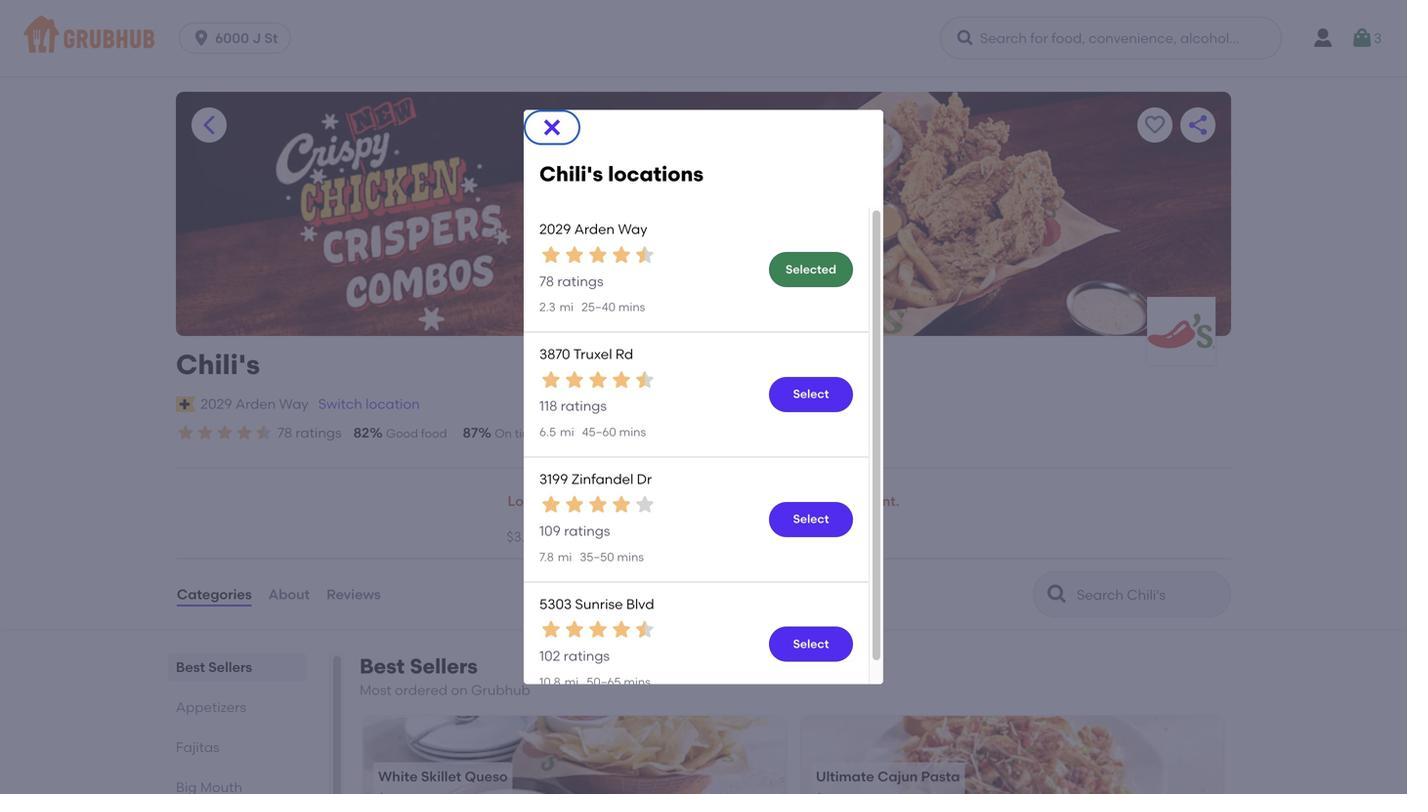 Task type: vqa. For each thing, say whether or not it's contained in the screenshot.


Task type: describe. For each thing, give the bounding box(es) containing it.
on
[[495, 427, 512, 441]]

118 ratings
[[540, 398, 607, 415]]

109
[[540, 523, 561, 540]]

3 button
[[1351, 21, 1382, 56]]

chili's for chili's locations
[[540, 162, 603, 187]]

10.8
[[540, 675, 561, 689]]

an
[[675, 493, 692, 510]]

appetizers
[[176, 699, 246, 716]]

best sellers
[[176, 659, 252, 676]]

most
[[360, 682, 392, 699]]

6000
[[215, 30, 249, 46]]

87
[[463, 425, 478, 441]]

0 vertical spatial 78 ratings
[[540, 273, 604, 290]]

about
[[268, 586, 310, 603]]

0 vertical spatial delivery
[[543, 427, 587, 441]]

selected button
[[769, 252, 853, 287]]

white skillet queso
[[378, 768, 508, 785]]

ratings for 5303
[[564, 648, 610, 665]]

1 horizontal spatial 78
[[540, 273, 554, 290]]

1 horizontal spatial arden
[[574, 221, 615, 238]]

45–60
[[582, 425, 617, 439]]

5303
[[540, 596, 572, 613]]

select button for 3199 zinfandel dr
[[769, 502, 853, 537]]

ratings for 3870
[[561, 398, 607, 415]]

switch location
[[318, 396, 420, 413]]

50–65
[[587, 675, 621, 689]]

3199
[[540, 471, 568, 488]]

sunrise
[[575, 596, 623, 613]]

mins for 109 ratings
[[617, 550, 644, 564]]

ratings for 3199
[[564, 523, 610, 540]]

white skillet queso button
[[364, 716, 786, 795]]

3870
[[540, 346, 570, 363]]

like
[[550, 493, 573, 510]]

$3.49 delivery
[[507, 529, 595, 545]]

restaurant.
[[826, 493, 900, 510]]

77
[[603, 425, 617, 441]]

looks
[[508, 493, 547, 510]]

ratings down switch
[[296, 425, 342, 441]]

7.8 mi 35–50 mins
[[540, 550, 644, 564]]

2029 arden way inside button
[[201, 396, 309, 413]]

a
[[752, 493, 761, 510]]

ultimate cajun pasta button
[[801, 716, 1224, 795]]

share icon image
[[1187, 113, 1210, 137]]

skillet
[[421, 768, 462, 785]]

selected
[[786, 262, 837, 276]]

switch location button
[[317, 394, 421, 415]]

started
[[622, 493, 671, 510]]

svg image inside 3 button
[[1351, 26, 1374, 50]]

102
[[540, 648, 560, 665]]

ultimate
[[816, 768, 875, 785]]

1 horizontal spatial way
[[618, 221, 648, 238]]

reviews
[[327, 586, 381, 603]]

5303 sunrise blvd
[[540, 596, 654, 613]]

select button for 3870 truxel rd
[[769, 377, 853, 412]]

0 vertical spatial 2029 arden way
[[540, 221, 648, 238]]

82
[[353, 425, 370, 441]]

6000 j st button
[[179, 22, 299, 54]]

mi for 102
[[565, 675, 579, 689]]

on
[[451, 682, 468, 699]]

good
[[386, 427, 418, 441]]

mi for 78
[[560, 300, 574, 314]]

2.3
[[540, 300, 556, 314]]

mins for 118 ratings
[[619, 425, 646, 439]]

3870 truxel rd
[[540, 346, 633, 363]]

fajitas
[[176, 739, 220, 756]]

on time delivery
[[495, 427, 587, 441]]

about button
[[267, 560, 311, 630]]

35–50
[[580, 550, 614, 564]]

mi for 118
[[560, 425, 574, 439]]

3199 zinfandel dr
[[540, 471, 652, 488]]

1 horizontal spatial svg image
[[540, 116, 564, 139]]

0 horizontal spatial svg image
[[956, 28, 975, 48]]

different
[[765, 493, 822, 510]]

6000 j st
[[215, 30, 278, 46]]

118
[[540, 398, 557, 415]]

ordered
[[395, 682, 448, 699]]

1 vertical spatial 78
[[278, 425, 292, 441]]

switch
[[318, 396, 362, 413]]



Task type: locate. For each thing, give the bounding box(es) containing it.
2 vertical spatial select button
[[769, 627, 853, 662]]

best for best sellers
[[176, 659, 205, 676]]

best inside best sellers most ordered on grubhub
[[360, 654, 405, 679]]

select
[[793, 387, 829, 401], [793, 512, 829, 526], [793, 637, 829, 651]]

good food
[[386, 427, 447, 441]]

chili's locations
[[540, 162, 704, 187]]

arden inside button
[[236, 396, 276, 413]]

2029 arden way button
[[200, 394, 310, 415]]

food
[[421, 427, 447, 441]]

0 vertical spatial way
[[618, 221, 648, 238]]

chili's logo image
[[1147, 297, 1216, 366]]

7.8
[[540, 550, 554, 564]]

delivery
[[543, 427, 587, 441], [544, 529, 595, 545]]

you've
[[576, 493, 619, 510]]

10.8 mi 50–65 mins
[[540, 675, 651, 689]]

0 horizontal spatial arden
[[236, 396, 276, 413]]

select button for 5303 sunrise blvd
[[769, 627, 853, 662]]

best up the appetizers
[[176, 659, 205, 676]]

categories button
[[176, 560, 253, 630]]

chili's for chili's
[[176, 348, 260, 381]]

mi right 6.5
[[560, 425, 574, 439]]

rd
[[616, 346, 633, 363]]

0 horizontal spatial chili's
[[176, 348, 260, 381]]

0 horizontal spatial svg image
[[192, 28, 211, 48]]

order left at
[[695, 493, 731, 510]]

1 select button from the top
[[769, 377, 853, 412]]

0 horizontal spatial best
[[176, 659, 205, 676]]

1 horizontal spatial sellers
[[410, 654, 478, 679]]

select for 3199 zinfandel dr
[[793, 512, 829, 526]]

1 vertical spatial delivery
[[544, 529, 595, 545]]

0 horizontal spatial 78
[[278, 425, 292, 441]]

0 vertical spatial arden
[[574, 221, 615, 238]]

best sellers most ordered on grubhub
[[360, 654, 531, 699]]

st
[[264, 30, 278, 46]]

0 horizontal spatial sellers
[[208, 659, 252, 676]]

way
[[618, 221, 648, 238], [279, 396, 309, 413]]

at
[[735, 493, 749, 510]]

mins right 50–65
[[624, 675, 651, 689]]

sellers up on
[[410, 654, 478, 679]]

looks like you've started an order at a different restaurant.
[[508, 493, 900, 510]]

2029 inside button
[[201, 396, 232, 413]]

2029 arden way right subscription pass "icon"
[[201, 396, 309, 413]]

mi right 10.8 in the left bottom of the page
[[565, 675, 579, 689]]

mins right the 25–40
[[619, 300, 645, 314]]

way inside button
[[279, 396, 309, 413]]

locations
[[608, 162, 704, 187]]

mins for 102 ratings
[[624, 675, 651, 689]]

j
[[252, 30, 261, 46]]

102 ratings
[[540, 648, 610, 665]]

1 vertical spatial svg image
[[540, 116, 564, 139]]

select for 3870 truxel rd
[[793, 387, 829, 401]]

mins right 35–50
[[617, 550, 644, 564]]

0 vertical spatial 78
[[540, 273, 554, 290]]

svg image up chili's locations
[[540, 116, 564, 139]]

correct
[[634, 427, 678, 441]]

queso
[[465, 768, 508, 785]]

1 horizontal spatial 78 ratings
[[540, 273, 604, 290]]

2 vertical spatial select
[[793, 637, 829, 651]]

Search Chili's search field
[[1075, 586, 1225, 605]]

svg image inside 6000 j st button
[[192, 28, 211, 48]]

6.5
[[540, 425, 556, 439]]

mins right the 77
[[619, 425, 646, 439]]

arden down chili's locations
[[574, 221, 615, 238]]

1 vertical spatial select
[[793, 512, 829, 526]]

ratings up "10.8 mi 50–65 mins" at left bottom
[[564, 648, 610, 665]]

0 vertical spatial select button
[[769, 377, 853, 412]]

delivery up 7.8 mi 35–50 mins
[[544, 529, 595, 545]]

sellers up the appetizers
[[208, 659, 252, 676]]

mi right 7.8
[[558, 550, 572, 564]]

truxel
[[574, 346, 612, 363]]

ratings up 7.8 mi 35–50 mins
[[564, 523, 610, 540]]

select for 5303 sunrise blvd
[[793, 637, 829, 651]]

1 select from the top
[[793, 387, 829, 401]]

ratings for 2029
[[557, 273, 604, 290]]

sellers inside best sellers most ordered on grubhub
[[410, 654, 478, 679]]

svg image
[[192, 28, 211, 48], [540, 116, 564, 139]]

best up most
[[360, 654, 405, 679]]

1 vertical spatial select button
[[769, 502, 853, 537]]

location
[[366, 396, 420, 413]]

ultimate cajun pasta
[[816, 768, 960, 785]]

1 vertical spatial arden
[[236, 396, 276, 413]]

delivery down 118 ratings
[[543, 427, 587, 441]]

chili's left locations
[[540, 162, 603, 187]]

subscription pass image
[[176, 397, 196, 412]]

dr
[[637, 471, 652, 488]]

sellers
[[410, 654, 478, 679], [208, 659, 252, 676]]

78 up 2.3
[[540, 273, 554, 290]]

0 vertical spatial 2029
[[540, 221, 571, 238]]

svg image
[[1351, 26, 1374, 50], [956, 28, 975, 48]]

cajun
[[878, 768, 918, 785]]

main navigation navigation
[[0, 0, 1407, 76]]

0 vertical spatial select
[[793, 387, 829, 401]]

0 vertical spatial svg image
[[192, 28, 211, 48]]

chili's up subscription pass "icon"
[[176, 348, 260, 381]]

white
[[378, 768, 418, 785]]

looks like you've started an order at a different restaurant. button
[[507, 480, 901, 523]]

star icon image
[[540, 243, 563, 267], [563, 243, 586, 267], [586, 243, 610, 267], [610, 243, 633, 267], [633, 243, 657, 267], [633, 243, 657, 267], [540, 368, 563, 392], [563, 368, 586, 392], [586, 368, 610, 392], [610, 368, 633, 392], [633, 368, 657, 392], [633, 368, 657, 392], [176, 423, 195, 443], [195, 423, 215, 443], [215, 423, 235, 443], [235, 423, 254, 443], [254, 423, 274, 443], [254, 423, 274, 443], [540, 493, 563, 517], [563, 493, 586, 517], [586, 493, 610, 517], [610, 493, 633, 517], [633, 493, 657, 517], [540, 618, 563, 642], [563, 618, 586, 642], [586, 618, 610, 642], [610, 618, 633, 642], [633, 618, 657, 642], [633, 618, 657, 642]]

3
[[1374, 30, 1382, 46]]

0 horizontal spatial 2029
[[201, 396, 232, 413]]

78 ratings down switch
[[278, 425, 342, 441]]

chili's
[[540, 162, 603, 187], [176, 348, 260, 381]]

mins
[[619, 300, 645, 314], [619, 425, 646, 439], [617, 550, 644, 564], [624, 675, 651, 689]]

0 horizontal spatial way
[[279, 396, 309, 413]]

3 select from the top
[[793, 637, 829, 651]]

best
[[360, 654, 405, 679], [176, 659, 205, 676]]

save this restaurant image
[[1144, 113, 1167, 137]]

2 select button from the top
[[769, 502, 853, 537]]

2.3 mi 25–40 mins
[[540, 300, 645, 314]]

1 vertical spatial 78 ratings
[[278, 425, 342, 441]]

2029 right subscription pass "icon"
[[201, 396, 232, 413]]

0 vertical spatial order
[[680, 427, 711, 441]]

0 vertical spatial chili's
[[540, 162, 603, 187]]

ratings up the 2.3 mi 25–40 mins
[[557, 273, 604, 290]]

ratings
[[557, 273, 604, 290], [561, 398, 607, 415], [296, 425, 342, 441], [564, 523, 610, 540], [564, 648, 610, 665]]

1 vertical spatial 2029
[[201, 396, 232, 413]]

1 horizontal spatial 2029 arden way
[[540, 221, 648, 238]]

6.5 mi 45–60 mins
[[540, 425, 646, 439]]

25–40
[[582, 300, 616, 314]]

arden right subscription pass "icon"
[[236, 396, 276, 413]]

svg image left 6000
[[192, 28, 211, 48]]

order right 'correct'
[[680, 427, 711, 441]]

pasta
[[921, 768, 960, 785]]

mi
[[560, 300, 574, 314], [560, 425, 574, 439], [558, 550, 572, 564], [565, 675, 579, 689]]

blvd
[[626, 596, 654, 613]]

save this restaurant button
[[1138, 108, 1173, 143]]

mi right 2.3
[[560, 300, 574, 314]]

zinfandel
[[572, 471, 634, 488]]

0 horizontal spatial 78 ratings
[[278, 425, 342, 441]]

1 vertical spatial order
[[695, 493, 731, 510]]

way left switch
[[279, 396, 309, 413]]

sellers for best sellers most ordered on grubhub
[[410, 654, 478, 679]]

1 vertical spatial chili's
[[176, 348, 260, 381]]

way down chili's locations
[[618, 221, 648, 238]]

mins for 78 ratings
[[619, 300, 645, 314]]

time
[[515, 427, 540, 441]]

2 select from the top
[[793, 512, 829, 526]]

caret left icon image
[[197, 113, 221, 137]]

arden
[[574, 221, 615, 238], [236, 396, 276, 413]]

reviews button
[[326, 560, 382, 630]]

1 vertical spatial 2029 arden way
[[201, 396, 309, 413]]

1 vertical spatial way
[[279, 396, 309, 413]]

109 ratings
[[540, 523, 610, 540]]

78
[[540, 273, 554, 290], [278, 425, 292, 441]]

order inside button
[[695, 493, 731, 510]]

$3.49
[[507, 529, 540, 545]]

1 horizontal spatial best
[[360, 654, 405, 679]]

1 horizontal spatial svg image
[[1351, 26, 1374, 50]]

ratings up 6.5 mi 45–60 mins at the left bottom
[[561, 398, 607, 415]]

78 ratings
[[540, 273, 604, 290], [278, 425, 342, 441]]

2029 up 2.3
[[540, 221, 571, 238]]

2029 arden way down chili's locations
[[540, 221, 648, 238]]

grubhub
[[471, 682, 531, 699]]

78 down '2029 arden way' button on the left of the page
[[278, 425, 292, 441]]

1 horizontal spatial 2029
[[540, 221, 571, 238]]

search icon image
[[1046, 583, 1069, 607]]

mi for 109
[[558, 550, 572, 564]]

best for best sellers most ordered on grubhub
[[360, 654, 405, 679]]

3 select button from the top
[[769, 627, 853, 662]]

1 horizontal spatial chili's
[[540, 162, 603, 187]]

categories
[[177, 586, 252, 603]]

select button
[[769, 377, 853, 412], [769, 502, 853, 537], [769, 627, 853, 662]]

78 ratings up the 2.3 mi 25–40 mins
[[540, 273, 604, 290]]

sellers for best sellers
[[208, 659, 252, 676]]

0 horizontal spatial 2029 arden way
[[201, 396, 309, 413]]

correct order
[[634, 427, 711, 441]]



